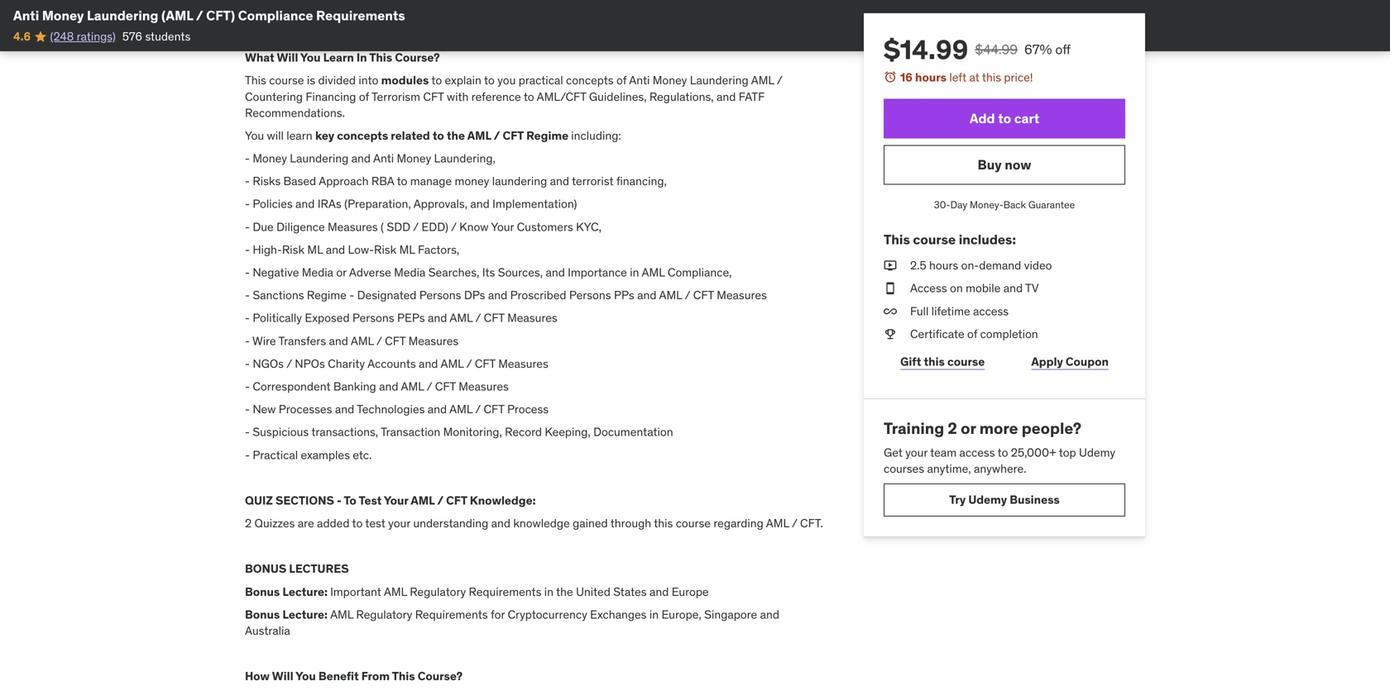 Task type: vqa. For each thing, say whether or not it's contained in the screenshot.
each
no



Task type: locate. For each thing, give the bounding box(es) containing it.
and right accounts
[[419, 357, 438, 371]]

the left "united"
[[556, 585, 573, 600]]

this inside quiz sections - to test your aml / cft knowledge: 2 quizzes are added to test your understanding and knowledge gained through this course regarding aml / cft.
[[654, 516, 673, 531]]

1 vertical spatial bonus
[[245, 608, 280, 623]]

sanctions
[[253, 288, 304, 303]]

this course includes:
[[884, 231, 1016, 248]]

1 vertical spatial you
[[497, 73, 516, 88]]

and inside aml regulatory requirements for cryptocurrency exchanges in europe, singapore and australia
[[760, 608, 779, 623]]

lifetime
[[932, 304, 970, 319]]

importance
[[568, 265, 627, 280]]

in
[[357, 50, 367, 65]]

course
[[271, 0, 308, 10], [269, 73, 304, 88], [913, 231, 956, 248], [948, 355, 985, 370], [676, 516, 711, 531]]

and down knowledge:
[[491, 516, 511, 531]]

0 horizontal spatial in
[[544, 585, 554, 600]]

the up laundering,
[[447, 128, 465, 143]]

0 vertical spatial in
[[630, 265, 639, 280]]

1 xsmall image from the top
[[884, 258, 897, 274]]

of down full lifetime access on the top right
[[967, 327, 978, 342]]

and left fatf
[[717, 89, 736, 104]]

quiz
[[245, 494, 273, 508]]

includes:
[[959, 231, 1016, 248]]

1 vertical spatial laundering
[[690, 73, 749, 88]]

aml/cft up compliance
[[641, 0, 692, 10]]

this right the gift
[[924, 355, 945, 370]]

0 horizontal spatial your
[[388, 516, 410, 531]]

xsmall image
[[884, 258, 897, 274], [884, 281, 897, 297]]

persons down searches,
[[419, 288, 461, 303]]

1 vertical spatial this
[[924, 355, 945, 370]]

is inside this course is designed to provide you with sound knowledge about the aml/cft regime and related requirements, which companies and businesses adopt to ensure compliance with regulatory requirements. what will you learn in this course?
[[311, 0, 320, 10]]

0 horizontal spatial 2
[[245, 516, 252, 531]]

0 vertical spatial laundering
[[87, 7, 158, 24]]

requirements up in
[[316, 7, 405, 24]]

2 horizontal spatial anti
[[629, 73, 650, 88]]

cart
[[1014, 110, 1040, 127]]

anti inside to explain to you practical concepts of anti money laundering aml / countering financing of terrorism cft with reference to aml/cft guidelines, regulations, and fatf recommendations.
[[629, 73, 650, 88]]

0 vertical spatial concepts
[[566, 73, 614, 88]]

1 bonus from the top
[[245, 585, 280, 600]]

1 xsmall image from the top
[[884, 304, 897, 320]]

your up courses
[[906, 445, 928, 460]]

0 vertical spatial regime
[[695, 0, 737, 10]]

your inside quiz sections - to test your aml / cft knowledge: 2 quizzes are added to test your understanding and knowledge gained through this course regarding aml / cft.
[[384, 494, 408, 508]]

which
[[325, 11, 358, 26]]

this course is divided into modules
[[245, 73, 429, 88]]

hours right 2.5
[[929, 258, 958, 273]]

ensure
[[561, 11, 599, 26]]

regulatory
[[410, 585, 466, 600], [356, 608, 412, 623]]

your inside quiz sections - to test your aml / cft knowledge: 2 quizzes are added to test your understanding and knowledge gained through this course regarding aml / cft.
[[388, 516, 410, 531]]

risk down diligence
[[282, 242, 305, 257]]

0 vertical spatial you
[[300, 50, 321, 65]]

1 horizontal spatial media
[[394, 265, 426, 280]]

/ inside to explain to you practical concepts of anti money laundering aml / countering financing of terrorism cft with reference to aml/cft guidelines, regulations, and fatf recommendations.
[[777, 73, 783, 88]]

and inside quiz sections - to test your aml / cft knowledge: 2 quizzes are added to test your understanding and knowledge gained through this course regarding aml / cft.
[[491, 516, 511, 531]]

1 vertical spatial your
[[388, 516, 410, 531]]

aml inside to explain to you practical concepts of anti money laundering aml / countering financing of terrorism cft with reference to aml/cft guidelines, regulations, and fatf recommendations.
[[751, 73, 774, 88]]

regime left including:
[[526, 128, 569, 143]]

to right rba
[[397, 174, 407, 189]]

in inside you will learn key concepts related to the aml / cft regime including: - money laundering and anti money laundering, - risks based approach rba to manage money laundering and terrorist financing, - policies and iras (preparation, approvals, and implementation) - due diligence measures ( sdd / edd) / know your customers kyc, - high-risk ml and low-risk ml factors, - negative media or adverse media searches, its sources, and importance in aml compliance, - sanctions regime - designated persons dps and proscribed persons pps and aml / cft measures - politically exposed persons peps and aml / cft measures - wire transfers and aml / cft measures - ngos / npos charity accounts and aml / cft measures - correspondent banking and aml / cft measures - new processes and technologies and aml / cft process - suspicious transactions, transaction monitoring, record keeping, documentation - practical examples etc.
[[630, 265, 639, 280]]

of down into
[[359, 89, 369, 104]]

fatf
[[739, 89, 765, 104]]

1 lecture: from the top
[[283, 585, 328, 600]]

aml left compliance,
[[642, 265, 665, 280]]

and left low-
[[326, 242, 345, 257]]

transaction
[[381, 425, 440, 440]]

requirements up for
[[469, 585, 542, 600]]

money up regulations,
[[653, 73, 687, 88]]

try udemy business link
[[884, 484, 1125, 517]]

aml up charity
[[351, 334, 374, 349]]

know
[[459, 220, 489, 234]]

and left tv
[[1004, 281, 1023, 296]]

requirements
[[316, 7, 405, 24], [469, 585, 542, 600], [415, 608, 488, 623]]

1 vertical spatial in
[[544, 585, 554, 600]]

and up proscribed
[[546, 265, 565, 280]]

1 vertical spatial hours
[[929, 258, 958, 273]]

and up the know
[[470, 197, 490, 212]]

to inside 'button'
[[998, 110, 1011, 127]]

due
[[253, 220, 274, 234]]

politically
[[253, 311, 302, 326]]

requirements down bonus lectures bonus lecture: important aml regulatory requirements in the united states and europe
[[415, 608, 488, 623]]

0 vertical spatial your
[[491, 220, 514, 234]]

knowledge inside quiz sections - to test your aml / cft knowledge: 2 quizzes are added to test your understanding and knowledge gained through this course regarding aml / cft.
[[513, 516, 570, 531]]

1 vertical spatial 2
[[245, 516, 252, 531]]

regulations,
[[650, 89, 714, 104]]

access up "anywhere."
[[960, 445, 995, 460]]

0 horizontal spatial persons
[[352, 311, 394, 326]]

xsmall image for 2.5
[[884, 258, 897, 274]]

0 horizontal spatial you
[[435, 0, 455, 10]]

suspicious
[[253, 425, 309, 440]]

laundering inside you will learn key concepts related to the aml / cft regime including: - money laundering and anti money laundering, - risks based approach rba to manage money laundering and terrorist financing, - policies and iras (preparation, approvals, and implementation) - due diligence measures ( sdd / edd) / know your customers kyc, - high-risk ml and low-risk ml factors, - negative media or adverse media searches, its sources, and importance in aml compliance, - sanctions regime - designated persons dps and proscribed persons pps and aml / cft measures - politically exposed persons peps and aml / cft measures - wire transfers and aml / cft measures - ngos / npos charity accounts and aml / cft measures - correspondent banking and aml / cft measures - new processes and technologies and aml / cft process - suspicious transactions, transaction monitoring, record keeping, documentation - practical examples etc.
[[290, 151, 349, 166]]

0 vertical spatial or
[[336, 265, 347, 280]]

1 vertical spatial your
[[384, 494, 408, 508]]

0 vertical spatial xsmall image
[[884, 258, 897, 274]]

0 horizontal spatial concepts
[[337, 128, 388, 143]]

2 up team
[[948, 419, 957, 439]]

with left regulatory
[[668, 11, 693, 26]]

1 vertical spatial is
[[307, 73, 315, 88]]

1 vertical spatial of
[[359, 89, 369, 104]]

2 xsmall image from the top
[[884, 326, 897, 343]]

udemy inside training 2 or more people? get your team access to 25,000+ top udemy courses anytime, anywhere.
[[1079, 445, 1116, 460]]

course inside this course is designed to provide you with sound knowledge about the aml/cft regime and related requirements, which companies and businesses adopt to ensure compliance with regulatory requirements. what will you learn in this course?
[[271, 0, 308, 10]]

1 vertical spatial the
[[447, 128, 465, 143]]

anti up rba
[[373, 151, 394, 166]]

0 horizontal spatial your
[[384, 494, 408, 508]]

in up cryptocurrency
[[544, 585, 554, 600]]

0 horizontal spatial the
[[447, 128, 465, 143]]

2 vertical spatial of
[[967, 327, 978, 342]]

to up "anywhere."
[[998, 445, 1008, 460]]

with up businesses
[[458, 0, 482, 10]]

xsmall image left access
[[884, 281, 897, 297]]

udemy right top
[[1079, 445, 1116, 460]]

the inside you will learn key concepts related to the aml / cft regime including: - money laundering and anti money laundering, - risks based approach rba to manage money laundering and terrorist financing, - policies and iras (preparation, approvals, and implementation) - due diligence measures ( sdd / edd) / know your customers kyc, - high-risk ml and low-risk ml factors, - negative media or adverse media searches, its sources, and importance in aml compliance, - sanctions regime - designated persons dps and proscribed persons pps and aml / cft measures - politically exposed persons peps and aml / cft measures - wire transfers and aml / cft measures - ngos / npos charity accounts and aml / cft measures - correspondent banking and aml / cft measures - new processes and technologies and aml / cft process - suspicious transactions, transaction monitoring, record keeping, documentation - practical examples etc.
[[447, 128, 465, 143]]

apply coupon
[[1031, 355, 1109, 370]]

0 horizontal spatial of
[[359, 89, 369, 104]]

through
[[611, 516, 651, 531]]

2 vertical spatial laundering
[[290, 151, 349, 166]]

2 vertical spatial in
[[650, 608, 659, 623]]

you inside this course is designed to provide you with sound knowledge about the aml/cft regime and related requirements, which companies and businesses adopt to ensure compliance with regulatory requirements. what will you learn in this course?
[[300, 50, 321, 65]]

and up diligence
[[295, 197, 315, 212]]

$14.99 $44.99 67% off
[[884, 33, 1071, 66]]

1 media from the left
[[302, 265, 333, 280]]

exchanges
[[590, 608, 647, 623]]

and right states
[[650, 585, 669, 600]]

anti inside you will learn key concepts related to the aml / cft regime including: - money laundering and anti money laundering, - risks based approach rba to manage money laundering and terrorist financing, - policies and iras (preparation, approvals, and implementation) - due diligence measures ( sdd / edd) / know your customers kyc, - high-risk ml and low-risk ml factors, - negative media or adverse media searches, its sources, and importance in aml compliance, - sanctions regime - designated persons dps and proscribed persons pps and aml / cft measures - politically exposed persons peps and aml / cft measures - wire transfers and aml / cft measures - ngos / npos charity accounts and aml / cft measures - correspondent banking and aml / cft measures - new processes and technologies and aml / cft process - suspicious transactions, transaction monitoring, record keeping, documentation - practical examples etc.
[[373, 151, 394, 166]]

1 horizontal spatial the
[[556, 585, 573, 600]]

apply
[[1031, 355, 1063, 370]]

you left will
[[245, 128, 264, 143]]

the up compliance
[[620, 0, 638, 10]]

aml right "important"
[[384, 585, 407, 600]]

2 vertical spatial anti
[[373, 151, 394, 166]]

you right the provide
[[435, 0, 455, 10]]

you
[[435, 0, 455, 10], [497, 73, 516, 88]]

practical
[[519, 73, 563, 88]]

2 down 'quiz'
[[245, 516, 252, 531]]

edd)
[[422, 220, 448, 234]]

bonus inside bonus lectures bonus lecture: important aml regulatory requirements in the united states and europe
[[245, 585, 280, 600]]

concepts inside you will learn key concepts related to the aml / cft regime including: - money laundering and anti money laundering, - risks based approach rba to manage money laundering and terrorist financing, - policies and iras (preparation, approvals, and implementation) - due diligence measures ( sdd / edd) / know your customers kyc, - high-risk ml and low-risk ml factors, - negative media or adverse media searches, its sources, and importance in aml compliance, - sanctions regime - designated persons dps and proscribed persons pps and aml / cft measures - politically exposed persons peps and aml / cft measures - wire transfers and aml / cft measures - ngos / npos charity accounts and aml / cft measures - correspondent banking and aml / cft measures - new processes and technologies and aml / cft process - suspicious transactions, transaction monitoring, record keeping, documentation - practical examples etc.
[[337, 128, 388, 143]]

npos
[[295, 357, 325, 371]]

2 media from the left
[[394, 265, 426, 280]]

cft inside quiz sections - to test your aml / cft knowledge: 2 quizzes are added to test your understanding and knowledge gained through this course regarding aml / cft.
[[446, 494, 467, 508]]

1 horizontal spatial laundering
[[290, 151, 349, 166]]

cft)
[[206, 7, 235, 24]]

peps
[[397, 311, 425, 326]]

course up requirements,
[[271, 0, 308, 10]]

students
[[145, 29, 191, 44]]

wire
[[252, 334, 276, 349]]

1 horizontal spatial 2
[[948, 419, 957, 439]]

ngos
[[253, 357, 284, 371]]

0 vertical spatial is
[[311, 0, 320, 10]]

access down the 'mobile'
[[973, 304, 1009, 319]]

0 horizontal spatial aml/cft
[[537, 89, 586, 104]]

and right dps
[[488, 288, 507, 303]]

this
[[982, 70, 1001, 85], [924, 355, 945, 370], [654, 516, 673, 531]]

0 vertical spatial the
[[620, 0, 638, 10]]

0 horizontal spatial anti
[[13, 7, 39, 24]]

access inside training 2 or more people? get your team access to 25,000+ top udemy courses anytime, anywhere.
[[960, 445, 995, 460]]

0 vertical spatial this
[[982, 70, 1001, 85]]

bonus lecture:
[[245, 608, 330, 623]]

$14.99
[[884, 33, 968, 66]]

in inside aml regulatory requirements for cryptocurrency exchanges in europe, singapore and australia
[[650, 608, 659, 623]]

gift
[[900, 355, 921, 370]]

2 xsmall image from the top
[[884, 281, 897, 297]]

1 horizontal spatial ml
[[399, 242, 415, 257]]

its
[[482, 265, 495, 280]]

iras
[[318, 197, 342, 212]]

lecture: down lectures
[[283, 585, 328, 600]]

and right singapore at the bottom right of the page
[[760, 608, 779, 623]]

course down certificate of completion
[[948, 355, 985, 370]]

aml/cft down practical
[[537, 89, 586, 104]]

is for divided
[[307, 73, 315, 88]]

hours for 2.5
[[929, 258, 958, 273]]

2 vertical spatial requirements
[[415, 608, 488, 623]]

or inside you will learn key concepts related to the aml / cft regime including: - money laundering and anti money laundering, - risks based approach rba to manage money laundering and terrorist financing, - policies and iras (preparation, approvals, and implementation) - due diligence measures ( sdd / edd) / know your customers kyc, - high-risk ml and low-risk ml factors, - negative media or adverse media searches, its sources, and importance in aml compliance, - sanctions regime - designated persons dps and proscribed persons pps and aml / cft measures - politically exposed persons peps and aml / cft measures - wire transfers and aml / cft measures - ngos / npos charity accounts and aml / cft measures - correspondent banking and aml / cft measures - new processes and technologies and aml / cft process - suspicious transactions, transaction monitoring, record keeping, documentation - practical examples etc.
[[336, 265, 347, 280]]

gift this course
[[900, 355, 985, 370]]

requirements for compliance
[[316, 7, 405, 24]]

2 horizontal spatial regime
[[695, 0, 737, 10]]

1 vertical spatial udemy
[[969, 493, 1007, 508]]

reference
[[471, 89, 521, 104]]

xsmall image left the "certificate"
[[884, 326, 897, 343]]

team
[[930, 445, 957, 460]]

1 horizontal spatial udemy
[[1079, 445, 1116, 460]]

anti up 4.6
[[13, 7, 39, 24]]

regime up regulatory
[[695, 0, 737, 10]]

banking
[[333, 379, 376, 394]]

of up guidelines,
[[617, 73, 627, 88]]

1 vertical spatial you
[[245, 128, 264, 143]]

laundering down key
[[290, 151, 349, 166]]

course inside quiz sections - to test your aml / cft knowledge: 2 quizzes are added to test your understanding and knowledge gained through this course regarding aml / cft.
[[676, 516, 711, 531]]

0 vertical spatial lecture:
[[283, 585, 328, 600]]

2 vertical spatial this
[[654, 516, 673, 531]]

related inside this course is designed to provide you with sound knowledge about the aml/cft regime and related requirements, which companies and businesses adopt to ensure compliance with regulatory requirements. what will you learn in this course?
[[763, 0, 802, 10]]

is up financing
[[307, 73, 315, 88]]

0 vertical spatial access
[[973, 304, 1009, 319]]

laundering inside to explain to you practical concepts of anti money laundering aml / countering financing of terrorism cft with reference to aml/cft guidelines, regulations, and fatf recommendations.
[[690, 73, 749, 88]]

and inside bonus lectures bonus lecture: important aml regulatory requirements in the united states and europe
[[650, 585, 669, 600]]

0 vertical spatial udemy
[[1079, 445, 1116, 460]]

top
[[1059, 445, 1076, 460]]

0 horizontal spatial risk
[[282, 242, 305, 257]]

what
[[245, 50, 274, 65]]

aml/cft inside this course is designed to provide you with sound knowledge about the aml/cft regime and related requirements, which companies and businesses adopt to ensure compliance with regulatory requirements. what will you learn in this course?
[[641, 0, 692, 10]]

1 vertical spatial regulatory
[[356, 608, 412, 623]]

knowledge inside this course is designed to provide you with sound knowledge about the aml/cft regime and related requirements, which companies and businesses adopt to ensure compliance with regulatory requirements. what will you learn in this course?
[[521, 0, 583, 10]]

concepts inside to explain to you practical concepts of anti money laundering aml / countering financing of terrorism cft with reference to aml/cft guidelines, regulations, and fatf recommendations.
[[566, 73, 614, 88]]

1 vertical spatial or
[[961, 419, 976, 439]]

money inside to explain to you practical concepts of anti money laundering aml / countering financing of terrorism cft with reference to aml/cft guidelines, regulations, and fatf recommendations.
[[653, 73, 687, 88]]

this right through
[[654, 516, 673, 531]]

1 horizontal spatial or
[[961, 419, 976, 439]]

1 horizontal spatial concepts
[[566, 73, 614, 88]]

1 vertical spatial xsmall image
[[884, 281, 897, 297]]

you up reference
[[497, 73, 516, 88]]

1 vertical spatial anti
[[629, 73, 650, 88]]

regulatory down "important"
[[356, 608, 412, 623]]

1 horizontal spatial related
[[763, 0, 802, 10]]

0 vertical spatial you
[[435, 0, 455, 10]]

key
[[315, 128, 334, 143]]

1 horizontal spatial anti
[[373, 151, 394, 166]]

0 horizontal spatial related
[[391, 128, 430, 143]]

xsmall image
[[884, 304, 897, 320], [884, 326, 897, 343]]

1 horizontal spatial your
[[491, 220, 514, 234]]

your
[[491, 220, 514, 234], [384, 494, 408, 508]]

the
[[620, 0, 638, 10], [447, 128, 465, 143], [556, 585, 573, 600]]

course left regarding
[[676, 516, 711, 531]]

0 vertical spatial xsmall image
[[884, 304, 897, 320]]

1 vertical spatial concepts
[[337, 128, 388, 143]]

risk down (
[[374, 242, 397, 257]]

your right test
[[384, 494, 408, 508]]

2 horizontal spatial of
[[967, 327, 978, 342]]

pps
[[614, 288, 634, 303]]

0 vertical spatial your
[[906, 445, 928, 460]]

your inside you will learn key concepts related to the aml / cft regime including: - money laundering and anti money laundering, - risks based approach rba to manage money laundering and terrorist financing, - policies and iras (preparation, approvals, and implementation) - due diligence measures ( sdd / edd) / know your customers kyc, - high-risk ml and low-risk ml factors, - negative media or adverse media searches, its sources, and importance in aml compliance, - sanctions regime - designated persons dps and proscribed persons pps and aml / cft measures - politically exposed persons peps and aml / cft measures - wire transfers and aml / cft measures - ngos / npos charity accounts and aml / cft measures - correspondent banking and aml / cft measures - new processes and technologies and aml / cft process - suspicious transactions, transaction monitoring, record keeping, documentation - practical examples etc.
[[491, 220, 514, 234]]

1 horizontal spatial risk
[[374, 242, 397, 257]]

concepts up guidelines,
[[566, 73, 614, 88]]

new
[[253, 402, 276, 417]]

quiz sections - to test your aml / cft knowledge: 2 quizzes are added to test your understanding and knowledge gained through this course regarding aml / cft.
[[245, 494, 823, 531]]

aml up fatf
[[751, 73, 774, 88]]

in left europe,
[[650, 608, 659, 623]]

requirements inside bonus lectures bonus lecture: important aml regulatory requirements in the united states and europe
[[469, 585, 542, 600]]

0 vertical spatial hours
[[915, 70, 947, 85]]

0 vertical spatial bonus
[[245, 585, 280, 600]]

requirements inside aml regulatory requirements for cryptocurrency exchanges in europe, singapore and australia
[[415, 608, 488, 623]]

xsmall image left 2.5
[[884, 258, 897, 274]]

1 vertical spatial lecture:
[[283, 608, 328, 623]]

this for this course is divided into modules
[[245, 73, 266, 88]]

try
[[949, 493, 966, 508]]

measures
[[328, 220, 378, 234], [717, 288, 767, 303], [507, 311, 558, 326], [408, 334, 459, 349], [498, 357, 549, 371], [459, 379, 509, 394]]

2 horizontal spatial in
[[650, 608, 659, 623]]

2 ml from the left
[[399, 242, 415, 257]]

guarantee
[[1029, 199, 1075, 212]]

regime up exposed
[[307, 288, 347, 303]]

to
[[377, 0, 388, 10], [547, 11, 559, 26], [431, 73, 442, 88], [484, 73, 495, 88], [524, 89, 534, 104], [998, 110, 1011, 127], [433, 128, 444, 143], [397, 174, 407, 189], [998, 445, 1008, 460], [352, 516, 363, 531]]

1 horizontal spatial of
[[617, 73, 627, 88]]

2 vertical spatial the
[[556, 585, 573, 600]]

1 horizontal spatial regime
[[526, 128, 569, 143]]

in inside bonus lectures bonus lecture: important aml regulatory requirements in the united states and europe
[[544, 585, 554, 600]]

knowledge up "adopt"
[[521, 0, 583, 10]]

low-
[[348, 242, 374, 257]]

0 vertical spatial knowledge
[[521, 0, 583, 10]]

0 horizontal spatial udemy
[[969, 493, 1007, 508]]

0 vertical spatial requirements
[[316, 7, 405, 24]]

related inside you will learn key concepts related to the aml / cft regime including: - money laundering and anti money laundering, - risks based approach rba to manage money laundering and terrorist financing, - policies and iras (preparation, approvals, and implementation) - due diligence measures ( sdd / edd) / know your customers kyc, - high-risk ml and low-risk ml factors, - negative media or adverse media searches, its sources, and importance in aml compliance, - sanctions regime - designated persons dps and proscribed persons pps and aml / cft measures - politically exposed persons peps and aml / cft measures - wire transfers and aml / cft measures - ngos / npos charity accounts and aml / cft measures - correspondent banking and aml / cft measures - new processes and technologies and aml / cft process - suspicious transactions, transaction monitoring, record keeping, documentation - practical examples etc.
[[391, 128, 430, 143]]

aml down "important"
[[330, 608, 353, 623]]

practical
[[253, 448, 298, 463]]

and right pps
[[637, 288, 657, 303]]

0 vertical spatial related
[[763, 0, 802, 10]]

0 horizontal spatial this
[[654, 516, 673, 531]]

knowledge down knowledge:
[[513, 516, 570, 531]]

anytime,
[[927, 462, 971, 477]]

approach
[[319, 174, 369, 189]]

0 horizontal spatial ml
[[307, 242, 323, 257]]

the inside bonus lectures bonus lecture: important aml regulatory requirements in the united states and europe
[[556, 585, 573, 600]]

in
[[630, 265, 639, 280], [544, 585, 554, 600], [650, 608, 659, 623]]

your
[[906, 445, 928, 460], [388, 516, 410, 531]]

1 vertical spatial related
[[391, 128, 430, 143]]

ml down sdd
[[399, 242, 415, 257]]

transfers
[[279, 334, 326, 349]]

regulatory inside bonus lectures bonus lecture: important aml regulatory requirements in the united states and europe
[[410, 585, 466, 600]]

0 vertical spatial 2
[[948, 419, 957, 439]]

ml down diligence
[[307, 242, 323, 257]]

with down explain
[[447, 89, 469, 104]]

people?
[[1022, 419, 1082, 439]]

is left designed
[[311, 0, 320, 10]]

buy now
[[978, 156, 1032, 173]]

persons down importance
[[569, 288, 611, 303]]

alarm image
[[884, 70, 897, 84]]

1 horizontal spatial aml/cft
[[641, 0, 692, 10]]

1 horizontal spatial in
[[630, 265, 639, 280]]

aml regulatory requirements for cryptocurrency exchanges in europe, singapore and australia
[[245, 608, 779, 639]]

and up approach
[[351, 151, 371, 166]]

or left "adverse"
[[336, 265, 347, 280]]

regulatory down the understanding
[[410, 585, 466, 600]]

xsmall image left full
[[884, 304, 897, 320]]

you right will
[[300, 50, 321, 65]]

get
[[884, 445, 903, 460]]

modules
[[381, 73, 429, 88]]

and down the provide
[[424, 11, 445, 26]]

udemy right try
[[969, 493, 1007, 508]]

4.6
[[13, 29, 31, 44]]

monitoring,
[[443, 425, 502, 440]]

course for this course includes:
[[913, 231, 956, 248]]

this right "at"
[[982, 70, 1001, 85]]

$44.99
[[975, 41, 1018, 58]]

to right "adopt"
[[547, 11, 559, 26]]

2 horizontal spatial laundering
[[690, 73, 749, 88]]

0 vertical spatial anti
[[13, 7, 39, 24]]

with
[[458, 0, 482, 10], [668, 11, 693, 26], [447, 89, 469, 104]]

1 horizontal spatial your
[[906, 445, 928, 460]]

ratings)
[[77, 29, 116, 44]]

in up pps
[[630, 265, 639, 280]]

to left 'cart'
[[998, 110, 1011, 127]]

2 vertical spatial regime
[[307, 288, 347, 303]]

1 horizontal spatial you
[[300, 50, 321, 65]]



Task type: describe. For each thing, give the bounding box(es) containing it.
money up manage
[[397, 151, 431, 166]]

you inside you will learn key concepts related to the aml / cft regime including: - money laundering and anti money laundering, - risks based approach rba to manage money laundering and terrorist financing, - policies and iras (preparation, approvals, and implementation) - due diligence measures ( sdd / edd) / know your customers kyc, - high-risk ml and low-risk ml factors, - negative media or adverse media searches, its sources, and importance in aml compliance, - sanctions regime - designated persons dps and proscribed persons pps and aml / cft measures - politically exposed persons peps and aml / cft measures - wire transfers and aml / cft measures - ngos / npos charity accounts and aml / cft measures - correspondent banking and aml / cft measures - new processes and technologies and aml / cft process - suspicious transactions, transaction monitoring, record keeping, documentation - practical examples etc.
[[245, 128, 264, 143]]

xsmall image for certificate
[[884, 326, 897, 343]]

(248
[[50, 29, 74, 44]]

to left explain
[[431, 73, 442, 88]]

aml inside bonus lectures bonus lecture: important aml regulatory requirements in the united states and europe
[[384, 585, 407, 600]]

regarding
[[714, 516, 764, 531]]

hours for 16
[[915, 70, 947, 85]]

measures up process
[[498, 357, 549, 371]]

money up (248
[[42, 7, 84, 24]]

exposed
[[305, 311, 350, 326]]

policies
[[253, 197, 293, 212]]

(
[[381, 220, 384, 234]]

you inside to explain to you practical concepts of anti money laundering aml / countering financing of terrorism cft with reference to aml/cft guidelines, regulations, and fatf recommendations.
[[497, 73, 516, 88]]

lecture: inside bonus lectures bonus lecture: important aml regulatory requirements in the united states and europe
[[283, 585, 328, 600]]

singapore
[[704, 608, 757, 623]]

and up regulatory
[[739, 0, 760, 10]]

requirements.
[[245, 27, 323, 42]]

2 horizontal spatial persons
[[569, 288, 611, 303]]

to up laundering,
[[433, 128, 444, 143]]

add
[[970, 110, 995, 127]]

designed
[[323, 0, 374, 10]]

and up transaction
[[428, 402, 447, 417]]

off
[[1055, 41, 1071, 58]]

understanding
[[413, 516, 488, 531]]

businesses
[[448, 11, 510, 26]]

divided
[[318, 73, 356, 88]]

into
[[359, 73, 378, 88]]

0 horizontal spatial laundering
[[87, 7, 158, 24]]

aml inside aml regulatory requirements for cryptocurrency exchanges in europe, singapore and australia
[[330, 608, 353, 623]]

for
[[491, 608, 505, 623]]

countering
[[245, 89, 303, 104]]

charity
[[328, 357, 365, 371]]

30-day money-back guarantee
[[934, 199, 1075, 212]]

0 vertical spatial of
[[617, 73, 627, 88]]

to
[[344, 494, 356, 508]]

xsmall image for full
[[884, 304, 897, 320]]

adopt
[[512, 11, 545, 26]]

cryptocurrency
[[508, 608, 587, 623]]

high-
[[253, 242, 282, 257]]

lectures
[[289, 562, 349, 577]]

money up risks
[[253, 151, 287, 166]]

to down practical
[[524, 89, 534, 104]]

regulatory inside aml regulatory requirements for cryptocurrency exchanges in europe, singapore and australia
[[356, 608, 412, 623]]

implementation)
[[493, 197, 577, 212]]

rba
[[371, 174, 394, 189]]

this for this course includes:
[[884, 231, 910, 248]]

financing
[[306, 89, 356, 104]]

aml up monitoring,
[[449, 402, 473, 417]]

anywhere.
[[974, 462, 1027, 477]]

(preparation,
[[344, 197, 411, 212]]

gift this course link
[[884, 346, 1002, 379]]

- inside quiz sections - to test your aml / cft knowledge: 2 quizzes are added to test your understanding and knowledge gained through this course regarding aml / cft.
[[337, 494, 342, 508]]

training
[[884, 419, 944, 439]]

with inside to explain to you practical concepts of anti money laundering aml / countering financing of terrorism cft with reference to aml/cft guidelines, regulations, and fatf recommendations.
[[447, 89, 469, 104]]

laundering,
[[434, 151, 496, 166]]

europe
[[672, 585, 709, 600]]

including:
[[571, 128, 621, 143]]

aml down accounts
[[401, 379, 424, 394]]

aml down compliance,
[[659, 288, 682, 303]]

to up companies
[[377, 0, 388, 10]]

will
[[267, 128, 284, 143]]

and up technologies on the bottom of the page
[[379, 379, 398, 394]]

regime inside this course is designed to provide you with sound knowledge about the aml/cft regime and related requirements, which companies and businesses adopt to ensure compliance with regulatory requirements. what will you learn in this course?
[[695, 0, 737, 10]]

cft.
[[800, 516, 823, 531]]

the inside this course is designed to provide you with sound knowledge about the aml/cft regime and related requirements, which companies and businesses adopt to ensure compliance with regulatory requirements. what will you learn in this course?
[[620, 0, 638, 10]]

and inside to explain to you practical concepts of anti money laundering aml / countering financing of terrorism cft with reference to aml/cft guidelines, regulations, and fatf recommendations.
[[717, 89, 736, 104]]

and right 'peps' at the left top of page
[[428, 311, 447, 326]]

buy now button
[[884, 145, 1125, 185]]

regulatory
[[695, 11, 753, 26]]

day
[[951, 199, 967, 212]]

(248 ratings)
[[50, 29, 116, 44]]

correspondent
[[253, 379, 331, 394]]

measures down 'peps' at the left top of page
[[408, 334, 459, 349]]

add to cart button
[[884, 99, 1125, 139]]

europe,
[[662, 608, 702, 623]]

course for this course is divided into modules
[[269, 73, 304, 88]]

to inside quiz sections - to test your aml / cft knowledge: 2 quizzes are added to test your understanding and knowledge gained through this course regarding aml / cft.
[[352, 516, 363, 531]]

1 vertical spatial regime
[[526, 128, 569, 143]]

0 horizontal spatial regime
[[307, 288, 347, 303]]

1 ml from the left
[[307, 242, 323, 257]]

1 vertical spatial with
[[668, 11, 693, 26]]

to up reference
[[484, 73, 495, 88]]

financing,
[[616, 174, 667, 189]]

documentation
[[593, 425, 673, 440]]

try udemy business
[[949, 493, 1060, 508]]

back
[[1004, 199, 1026, 212]]

access on mobile and tv
[[910, 281, 1039, 296]]

factors,
[[418, 242, 459, 257]]

buy
[[978, 156, 1002, 173]]

1 horizontal spatial persons
[[419, 288, 461, 303]]

australia
[[245, 624, 290, 639]]

proscribed
[[510, 288, 566, 303]]

test
[[359, 494, 382, 508]]

aml up the understanding
[[411, 494, 435, 508]]

you inside this course is designed to provide you with sound knowledge about the aml/cft regime and related requirements, which companies and businesses adopt to ensure compliance with regulatory requirements. what will you learn in this course?
[[435, 0, 455, 10]]

on-
[[961, 258, 979, 273]]

training 2 or more people? get your team access to 25,000+ top udemy courses anytime, anywhere.
[[884, 419, 1116, 477]]

or inside training 2 or more people? get your team access to 25,000+ top udemy courses anytime, anywhere.
[[961, 419, 976, 439]]

measures down compliance,
[[717, 288, 767, 303]]

1 risk from the left
[[282, 242, 305, 257]]

measures down proscribed
[[507, 311, 558, 326]]

united
[[576, 585, 611, 600]]

cft inside to explain to you practical concepts of anti money laundering aml / countering financing of terrorism cft with reference to aml/cft guidelines, regulations, and fatf recommendations.
[[423, 89, 444, 104]]

2 risk from the left
[[374, 242, 397, 257]]

searches,
[[428, 265, 479, 280]]

is for designed
[[311, 0, 320, 10]]

certificate
[[910, 327, 965, 342]]

and left terrorist
[[550, 174, 569, 189]]

aml up laundering,
[[467, 128, 491, 143]]

courses
[[884, 462, 924, 477]]

2 inside training 2 or more people? get your team access to 25,000+ top udemy courses anytime, anywhere.
[[948, 419, 957, 439]]

to inside training 2 or more people? get your team access to 25,000+ top udemy courses anytime, anywhere.
[[998, 445, 1008, 460]]

2 bonus from the top
[[245, 608, 280, 623]]

completion
[[980, 327, 1038, 342]]

25,000+
[[1011, 445, 1057, 460]]

2 inside quiz sections - to test your aml / cft knowledge: 2 quizzes are added to test your understanding and knowledge gained through this course regarding aml / cft.
[[245, 516, 252, 531]]

companies
[[361, 11, 422, 26]]

measures up low-
[[328, 220, 378, 234]]

course?
[[395, 50, 440, 65]]

576
[[122, 29, 142, 44]]

67%
[[1024, 41, 1052, 58]]

0 vertical spatial with
[[458, 0, 482, 10]]

and up charity
[[329, 334, 348, 349]]

bonus
[[245, 562, 286, 577]]

video
[[1024, 258, 1052, 273]]

based
[[283, 174, 316, 189]]

course for this course is designed to provide you with sound knowledge about the aml/cft regime and related requirements, which companies and businesses adopt to ensure compliance with regulatory requirements. what will you learn in this course?
[[271, 0, 308, 10]]

recommendations.
[[245, 105, 345, 120]]

1 horizontal spatial this
[[924, 355, 945, 370]]

aml left cft.
[[766, 516, 789, 531]]

aml down dps
[[450, 311, 473, 326]]

aml right accounts
[[441, 357, 464, 371]]

tv
[[1025, 281, 1039, 296]]

and up transactions,
[[335, 402, 354, 417]]

2 lecture: from the top
[[283, 608, 328, 623]]

add to cart
[[970, 110, 1040, 127]]

aml/cft inside to explain to you practical concepts of anti money laundering aml / countering financing of terrorism cft with reference to aml/cft guidelines, regulations, and fatf recommendations.
[[537, 89, 586, 104]]

are
[[298, 516, 314, 531]]

process
[[507, 402, 549, 417]]

test
[[365, 516, 385, 531]]

your inside training 2 or more people? get your team access to 25,000+ top udemy courses anytime, anywhere.
[[906, 445, 928, 460]]

xsmall image for access
[[884, 281, 897, 297]]

requirements for regulatory
[[469, 585, 542, 600]]

more
[[980, 419, 1018, 439]]

at
[[969, 70, 980, 85]]

2 horizontal spatial this
[[982, 70, 1001, 85]]

this for this course is designed to provide you with sound knowledge about the aml/cft regime and related requirements, which companies and businesses adopt to ensure compliance with regulatory requirements. what will you learn in this course?
[[245, 0, 268, 10]]

money-
[[970, 199, 1004, 212]]

measures up monitoring,
[[459, 379, 509, 394]]

designated
[[357, 288, 417, 303]]



